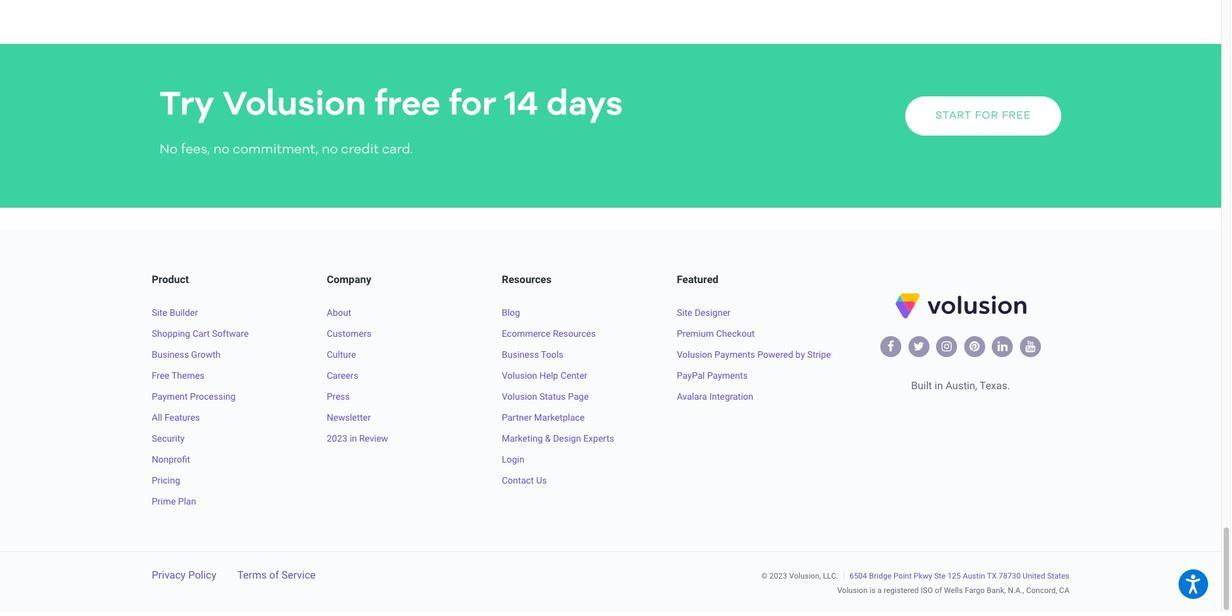Task type: vqa. For each thing, say whether or not it's contained in the screenshot.
tx on the right bottom
yes



Task type: locate. For each thing, give the bounding box(es) containing it.
volusion down the business tools link
[[502, 370, 538, 381]]

login link
[[502, 454, 525, 465]]

of right terms
[[269, 569, 279, 582]]

business down "shopping" in the bottom left of the page
[[152, 349, 189, 360]]

designer
[[695, 307, 731, 318]]

site builder
[[152, 307, 198, 318]]

ecommerce
[[502, 328, 551, 339]]

checkout
[[717, 328, 755, 339]]

payments for volusion
[[715, 349, 756, 360]]

1 vertical spatial free
[[152, 370, 170, 381]]

1 vertical spatial resources
[[553, 328, 596, 339]]

payments for paypal
[[707, 370, 748, 381]]

payment
[[152, 391, 188, 402]]

2023 in review
[[327, 433, 388, 444]]

business growth link
[[152, 349, 221, 360]]

1 horizontal spatial in
[[935, 380, 943, 392]]

0 vertical spatial resources
[[502, 274, 552, 286]]

ecommerce resources
[[502, 328, 596, 339]]

for left 14
[[449, 89, 497, 123]]

status
[[540, 391, 566, 402]]

commitment,
[[233, 144, 319, 157]]

featured
[[677, 274, 719, 286]]

resources up tools at left
[[553, 328, 596, 339]]

contact us
[[502, 475, 547, 486]]

austin
[[963, 572, 986, 581]]

1 vertical spatial 2023
[[770, 572, 788, 581]]

2 business from the left
[[502, 349, 539, 360]]

site designer link
[[677, 307, 731, 318]]

volusion for volusion status page
[[502, 391, 538, 402]]

14
[[505, 89, 539, 123]]

try
[[160, 89, 214, 123]]

2023 right the ©
[[770, 572, 788, 581]]

of
[[269, 569, 279, 582], [935, 586, 943, 595]]

press link
[[327, 391, 350, 402]]

newsletter link
[[327, 412, 371, 423]]

partner marketplace
[[502, 412, 585, 423]]

prime
[[152, 496, 176, 507]]

no right 'fees,'
[[213, 144, 230, 157]]

1 site from the left
[[152, 307, 167, 318]]

resources up blog link
[[502, 274, 552, 286]]

site up premium
[[677, 307, 693, 318]]

for right start
[[976, 111, 999, 121]]

2023 in review link
[[327, 433, 388, 444]]

of right iso
[[935, 586, 943, 595]]

volusion down premium
[[677, 349, 713, 360]]

premium checkout
[[677, 328, 755, 339]]

wells
[[945, 586, 963, 595]]

1 horizontal spatial for
[[976, 111, 999, 121]]

1 horizontal spatial free
[[1002, 111, 1032, 121]]

company
[[327, 274, 372, 286]]

site up "shopping" in the bottom left of the page
[[152, 307, 167, 318]]

follow volusion on twitter image
[[914, 341, 925, 353]]

0 horizontal spatial for
[[449, 89, 497, 123]]

volusion payments powered by stripe link
[[677, 349, 831, 360]]

2 no from the left
[[322, 144, 338, 157]]

© 2023 volusion, llc.
[[762, 572, 839, 581]]

design
[[553, 433, 581, 444]]

payment processing
[[152, 391, 236, 402]]

free themes link
[[152, 370, 205, 381]]

concord,
[[1027, 586, 1058, 595]]

0 vertical spatial 2023
[[327, 433, 348, 444]]

1 horizontal spatial 2023
[[770, 572, 788, 581]]

0 horizontal spatial in
[[350, 433, 357, 444]]

2023 down newsletter "link"
[[327, 433, 348, 444]]

in
[[935, 380, 943, 392], [350, 433, 357, 444]]

terms
[[237, 569, 267, 582]]

1 vertical spatial of
[[935, 586, 943, 595]]

1 vertical spatial payments
[[707, 370, 748, 381]]

texas.
[[980, 380, 1011, 392]]

0 vertical spatial free
[[1002, 111, 1032, 121]]

card.
[[382, 144, 413, 157]]

6504
[[850, 572, 868, 581]]

avalara integration
[[677, 391, 754, 402]]

help
[[540, 370, 559, 381]]

in left review
[[350, 433, 357, 444]]

volusion help center link
[[502, 370, 588, 381]]

tx
[[988, 572, 997, 581]]

no left credit
[[322, 144, 338, 157]]

is
[[870, 586, 876, 595]]

volusion,
[[790, 572, 821, 581]]

partner
[[502, 412, 532, 423]]

0 horizontal spatial 2023
[[327, 433, 348, 444]]

experts
[[584, 433, 615, 444]]

1 horizontal spatial resources
[[553, 328, 596, 339]]

powered
[[758, 349, 794, 360]]

follow volusion on pinterest image
[[970, 341, 980, 353]]

about
[[327, 307, 351, 318]]

united states
[[1023, 572, 1070, 581]]

resources
[[502, 274, 552, 286], [553, 328, 596, 339]]

in for austin,
[[935, 380, 943, 392]]

growth
[[191, 349, 221, 360]]

security link
[[152, 433, 185, 444]]

1 vertical spatial in
[[350, 433, 357, 444]]

bank,
[[987, 586, 1006, 595]]

ecommerce software by volusion image
[[894, 292, 1029, 331]]

open accessibe: accessibility options, statement and help image
[[1187, 575, 1201, 594]]

page
[[568, 391, 589, 402]]

bridge
[[870, 572, 892, 581]]

try volusion free for 14 days
[[160, 89, 623, 123]]

0 vertical spatial in
[[935, 380, 943, 392]]

a
[[878, 586, 882, 595]]

payments
[[715, 349, 756, 360], [707, 370, 748, 381]]

llc.
[[823, 572, 839, 581]]

0 vertical spatial of
[[269, 569, 279, 582]]

volusion
[[223, 89, 366, 123], [677, 349, 713, 360], [502, 370, 538, 381], [502, 391, 538, 402], [838, 586, 868, 595]]

business down ecommerce
[[502, 349, 539, 360]]

0 horizontal spatial site
[[152, 307, 167, 318]]

2 site from the left
[[677, 307, 693, 318]]

n.a.,
[[1008, 586, 1025, 595]]

125
[[948, 572, 961, 581]]

volusion is a registered iso of wells fargo bank, n.a., concord, ca
[[838, 586, 1070, 595]]

payments down checkout
[[715, 349, 756, 360]]

0 horizontal spatial free
[[152, 370, 170, 381]]

payments up integration at right
[[707, 370, 748, 381]]

free up payment
[[152, 370, 170, 381]]

volusion down 6504
[[838, 586, 868, 595]]

no fees, no commitment, no credit card.
[[160, 144, 413, 157]]

point
[[894, 572, 912, 581]]

in for review
[[350, 433, 357, 444]]

0 horizontal spatial business
[[152, 349, 189, 360]]

business tools
[[502, 349, 564, 360]]

business for resources
[[502, 349, 539, 360]]

ca
[[1060, 586, 1070, 595]]

no
[[213, 144, 230, 157], [322, 144, 338, 157]]

volusion help center
[[502, 370, 588, 381]]

shopping cart software link
[[152, 328, 249, 339]]

free right start
[[1002, 111, 1032, 121]]

nonprofit
[[152, 454, 190, 465]]

0 horizontal spatial no
[[213, 144, 230, 157]]

customers link
[[327, 328, 372, 339]]

0 vertical spatial payments
[[715, 349, 756, 360]]

volusion up partner
[[502, 391, 538, 402]]

1 horizontal spatial site
[[677, 307, 693, 318]]

1 horizontal spatial business
[[502, 349, 539, 360]]

0 horizontal spatial of
[[269, 569, 279, 582]]

about link
[[327, 307, 351, 318]]

1 business from the left
[[152, 349, 189, 360]]

in right built
[[935, 380, 943, 392]]

site for featured
[[677, 307, 693, 318]]

0 horizontal spatial resources
[[502, 274, 552, 286]]

78730
[[999, 572, 1021, 581]]

prime plan
[[152, 496, 196, 507]]

1 horizontal spatial no
[[322, 144, 338, 157]]



Task type: describe. For each thing, give the bounding box(es) containing it.
built
[[912, 380, 933, 392]]

careers link
[[327, 370, 359, 381]]

site builder link
[[152, 307, 198, 318]]

integration
[[710, 391, 754, 402]]

marketing & design experts link
[[502, 433, 615, 444]]

pricing link
[[152, 475, 180, 486]]

austin,
[[946, 380, 978, 392]]

prime plan link
[[152, 496, 196, 507]]

avalara
[[677, 391, 707, 402]]

culture link
[[327, 349, 356, 360]]

premium
[[677, 328, 714, 339]]

stripe
[[808, 349, 831, 360]]

no
[[160, 144, 178, 157]]

service
[[282, 569, 316, 582]]

volusion status page
[[502, 391, 589, 402]]

press
[[327, 391, 350, 402]]

avalara integration link
[[677, 391, 754, 402]]

iso
[[921, 586, 933, 595]]

paypal payments link
[[677, 370, 748, 381]]

privacy policy link
[[152, 569, 216, 582]]

all features link
[[152, 412, 200, 423]]

us
[[536, 475, 547, 486]]

business for product
[[152, 349, 189, 360]]

privacy
[[152, 569, 186, 582]]

marketing & design experts
[[502, 433, 615, 444]]

marketing
[[502, 433, 543, 444]]

terms of service link
[[237, 569, 316, 582]]

contact us link
[[502, 475, 547, 486]]

shopping cart software
[[152, 328, 249, 339]]

center
[[561, 370, 588, 381]]

©
[[762, 572, 768, 581]]

1 no from the left
[[213, 144, 230, 157]]

follow volusion on youtube image
[[1026, 341, 1036, 353]]

volusion up no fees, no commitment, no credit card.
[[223, 89, 366, 123]]

processing
[[190, 391, 236, 402]]

free
[[375, 89, 441, 123]]

software
[[212, 328, 249, 339]]

volusion for volusion is a registered iso of wells fargo bank, n.a., concord, ca
[[838, 586, 868, 595]]

security
[[152, 433, 185, 444]]

culture
[[327, 349, 356, 360]]

credit
[[341, 144, 379, 157]]

blog
[[502, 307, 520, 318]]

terms of service
[[237, 569, 316, 582]]

privacy policy
[[152, 569, 216, 582]]

payment processing link
[[152, 391, 236, 402]]

follow volusion on linkedin image
[[998, 341, 1008, 353]]

login
[[502, 454, 525, 465]]

business tools link
[[502, 349, 564, 360]]

partner marketplace link
[[502, 412, 585, 423]]

paypal
[[677, 370, 705, 381]]

ste
[[935, 572, 946, 581]]

builder
[[170, 307, 198, 318]]

marketplace
[[534, 412, 585, 423]]

free themes
[[152, 370, 205, 381]]

product
[[152, 274, 189, 286]]

fargo
[[965, 586, 985, 595]]

registered
[[884, 586, 919, 595]]

policy
[[188, 569, 216, 582]]

all features
[[152, 412, 200, 423]]

careers
[[327, 370, 359, 381]]

paypal payments
[[677, 370, 748, 381]]

all
[[152, 412, 162, 423]]

tools
[[541, 349, 564, 360]]

cart
[[193, 328, 210, 339]]

premium checkout link
[[677, 328, 755, 339]]

volusion payments powered by stripe
[[677, 349, 831, 360]]

contact
[[502, 475, 534, 486]]

volusion status page link
[[502, 391, 589, 402]]

ecommerce resources link
[[502, 328, 596, 339]]

follow volusion on facebook image
[[888, 341, 895, 353]]

site for product
[[152, 307, 167, 318]]

newsletter
[[327, 412, 371, 423]]

by
[[796, 349, 805, 360]]

volusion for volusion help center
[[502, 370, 538, 381]]

review
[[359, 433, 388, 444]]

1 horizontal spatial of
[[935, 586, 943, 595]]

6504 bridge point pkwy ste 125 austin tx 78730 united states
[[850, 572, 1070, 581]]

shopping
[[152, 328, 190, 339]]

days
[[547, 89, 623, 123]]

volusion for volusion payments powered by stripe
[[677, 349, 713, 360]]

nonprofit link
[[152, 454, 190, 465]]

follow volusion on instagram image
[[942, 341, 952, 353]]



